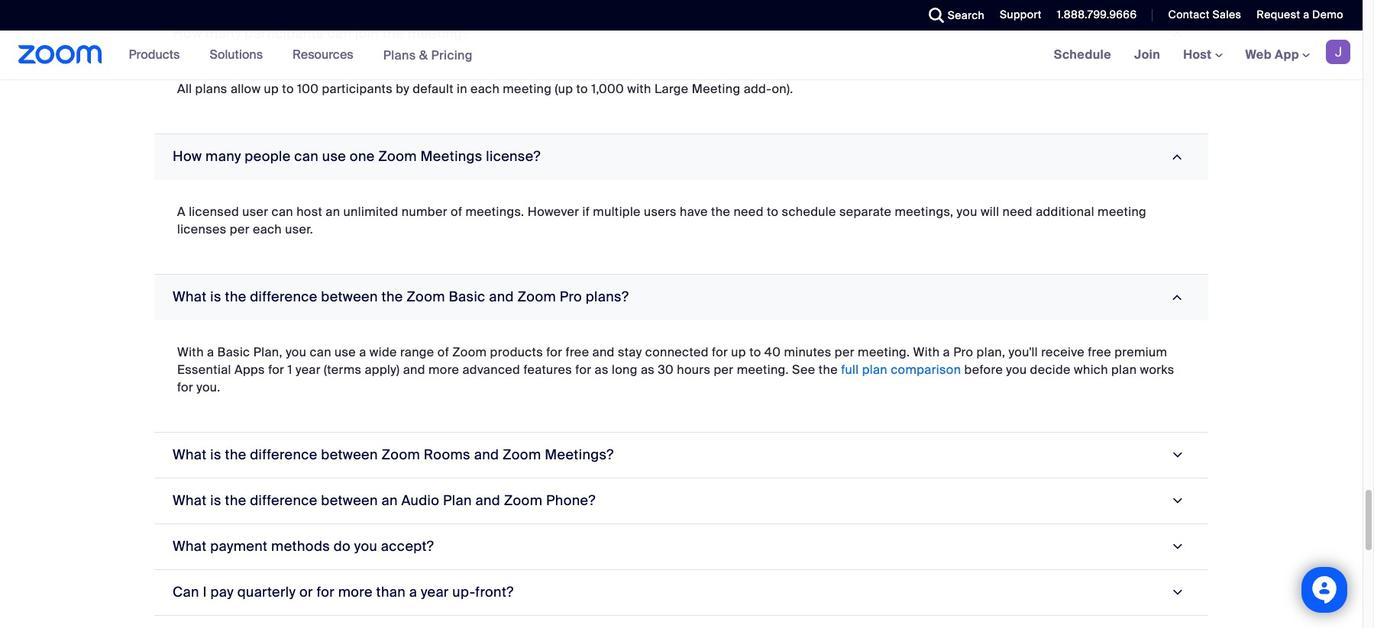 Task type: vqa. For each thing, say whether or not it's contained in the screenshot.
scheduler
no



Task type: describe. For each thing, give the bounding box(es) containing it.
solutions button
[[210, 31, 270, 79]]

user.
[[285, 221, 313, 237]]

the inside dropdown button
[[225, 492, 246, 510]]

between for zoom
[[321, 446, 378, 464]]

apps
[[235, 362, 265, 378]]

basic inside with a basic plan, you can use a wide range of zoom products for free and stay connected for up to 40 minutes per meeting. with a pro plan, you'll receive free premium essential apps for 1 year (terms apply) and more advanced features for as long as 30 hours per meeting. see the
[[217, 344, 250, 360]]

works
[[1140, 362, 1175, 378]]

what is the difference between the zoom basic and zoom pro plans?
[[173, 288, 629, 306]]

front?
[[475, 584, 514, 602]]

plan,
[[977, 344, 1006, 360]]

separate
[[840, 204, 892, 220]]

web app button
[[1246, 47, 1310, 63]]

how many participants can join the meeting?
[[173, 24, 470, 43]]

hours
[[677, 362, 711, 378]]

plans
[[383, 47, 416, 63]]

0 vertical spatial up
[[264, 81, 279, 97]]

up-
[[453, 584, 475, 602]]

full plan comparison
[[841, 362, 961, 378]]

all
[[177, 81, 192, 97]]

a up the comparison
[[943, 344, 950, 360]]

right image inside can i pay quarterly or for more than a year up-front? dropdown button
[[1167, 586, 1187, 600]]

to right the (up
[[576, 81, 588, 97]]

banner containing products
[[0, 31, 1363, 80]]

a left demo
[[1303, 8, 1310, 21]]

unlimited
[[344, 204, 398, 220]]

products
[[490, 344, 543, 360]]

&
[[419, 47, 428, 63]]

how many people can use one zoom meetings license? button
[[154, 134, 1209, 180]]

1.888.799.9666
[[1057, 8, 1137, 21]]

2 need from the left
[[1003, 204, 1033, 220]]

license?
[[486, 147, 541, 166]]

0 vertical spatial each
[[471, 81, 500, 97]]

can for user
[[272, 204, 293, 220]]

more inside can i pay quarterly or for more than a year up-front? dropdown button
[[338, 584, 373, 602]]

can for people
[[294, 147, 319, 166]]

methods
[[271, 538, 330, 556]]

stay
[[618, 344, 642, 360]]

zoom up products
[[518, 288, 556, 306]]

schedule
[[1054, 47, 1112, 63]]

connected
[[645, 344, 709, 360]]

plans
[[195, 81, 227, 97]]

see
[[792, 362, 816, 378]]

zoom left rooms
[[382, 446, 420, 464]]

zoom left "meetings?" at the left
[[503, 446, 541, 464]]

accept?
[[381, 538, 434, 556]]

search button
[[917, 0, 989, 31]]

what is the difference between the zoom basic and zoom pro plans? button
[[154, 275, 1209, 321]]

licenses
[[177, 221, 227, 237]]

resources button
[[293, 31, 360, 79]]

host
[[297, 204, 323, 220]]

right image for zoom
[[1167, 494, 1187, 508]]

an for host
[[326, 204, 340, 220]]

pricing
[[431, 47, 473, 63]]

what is the difference between zoom rooms and zoom meetings?
[[173, 446, 614, 464]]

use inside how many people can use one zoom meetings license? dropdown button
[[322, 147, 346, 166]]

full plan comparison link
[[841, 362, 961, 378]]

to left 100
[[282, 81, 294, 97]]

sales
[[1213, 8, 1242, 21]]

plan inside before you decide which plan works for you.
[[1112, 362, 1137, 378]]

in
[[457, 81, 467, 97]]

if
[[583, 204, 590, 220]]

full
[[841, 362, 859, 378]]

30
[[658, 362, 674, 378]]

for left 1
[[268, 362, 284, 378]]

what for what is the difference between the zoom basic and zoom pro plans?
[[173, 288, 207, 306]]

apply)
[[365, 362, 400, 378]]

1 need from the left
[[734, 204, 764, 220]]

1,000
[[591, 81, 624, 97]]

a licensed user can host an unlimited number of meetings. however if multiple users have the need to schedule separate meetings, you will need additional meeting licenses per each user.
[[177, 204, 1147, 237]]

you'll
[[1009, 344, 1038, 360]]

meetings,
[[895, 204, 954, 220]]

right image for how many people can use one zoom meetings license?
[[1167, 150, 1187, 164]]

you inside with a basic plan, you can use a wide range of zoom products for free and stay connected for up to 40 minutes per meeting. with a pro plan, you'll receive free premium essential apps for 1 year (terms apply) and more advanced features for as long as 30 hours per meeting. see the
[[286, 344, 307, 360]]

what payment methods do you accept?
[[173, 538, 434, 556]]

which
[[1074, 362, 1108, 378]]

contact sales
[[1168, 8, 1242, 21]]

web app
[[1246, 47, 1300, 63]]

by
[[396, 81, 410, 97]]

and right rooms
[[474, 446, 499, 464]]

how for how many participants can join the meeting?
[[173, 24, 202, 43]]

resources
[[293, 47, 353, 63]]

meetings navigation
[[1043, 31, 1363, 80]]

rooms
[[424, 446, 471, 464]]

phone?
[[546, 492, 596, 510]]

meeting inside a licensed user can host an unlimited number of meetings. however if multiple users have the need to schedule separate meetings, you will need additional meeting licenses per each user.
[[1098, 204, 1147, 220]]

demo
[[1313, 8, 1344, 21]]

decide
[[1030, 362, 1071, 378]]

comparison
[[891, 362, 961, 378]]

and up products
[[489, 288, 514, 306]]

zoom inside with a basic plan, you can use a wide range of zoom products for free and stay connected for up to 40 minutes per meeting. with a pro plan, you'll receive free premium essential apps for 1 year (terms apply) and more advanced features for as long as 30 hours per meeting. see the
[[453, 344, 487, 360]]

before you decide which plan works for you.
[[177, 362, 1175, 396]]

will
[[981, 204, 1000, 220]]

of inside with a basic plan, you can use a wide range of zoom products for free and stay connected for up to 40 minutes per meeting. with a pro plan, you'll receive free premium essential apps for 1 year (terms apply) and more advanced features for as long as 30 hours per meeting. see the
[[438, 344, 449, 360]]

plans & pricing
[[383, 47, 473, 63]]

range
[[400, 344, 434, 360]]

what for what payment methods do you accept?
[[173, 538, 207, 556]]

zoom inside dropdown button
[[504, 492, 543, 510]]

plan,
[[253, 344, 283, 360]]

plans?
[[586, 288, 629, 306]]

advanced
[[463, 362, 520, 378]]

you inside before you decide which plan works for you.
[[1006, 362, 1027, 378]]

and inside dropdown button
[[476, 492, 500, 510]]

year inside dropdown button
[[421, 584, 449, 602]]

multiple
[[593, 204, 641, 220]]

for up the features
[[546, 344, 563, 360]]

all plans allow up to 100 participants by default in each meeting (up to 1,000 with large meeting add-on).
[[177, 81, 793, 97]]

between for the
[[321, 288, 378, 306]]

support
[[1000, 8, 1042, 21]]

receive
[[1041, 344, 1085, 360]]

pro inside dropdown button
[[560, 288, 582, 306]]

meetings.
[[466, 204, 524, 220]]

a up essential
[[207, 344, 214, 360]]

than
[[376, 584, 406, 602]]

additional
[[1036, 204, 1095, 220]]

payment
[[210, 538, 268, 556]]

people
[[245, 147, 291, 166]]

request
[[1257, 8, 1301, 21]]



Task type: locate. For each thing, give the bounding box(es) containing it.
1 vertical spatial how
[[173, 147, 202, 166]]

1 vertical spatial up
[[731, 344, 746, 360]]

of right number
[[451, 204, 462, 220]]

between inside dropdown button
[[321, 492, 378, 510]]

schedule link
[[1043, 31, 1123, 79]]

products button
[[129, 31, 187, 79]]

0 vertical spatial meeting.
[[858, 344, 910, 360]]

basic
[[449, 288, 486, 306], [217, 344, 250, 360]]

what inside what is the difference between the zoom basic and zoom pro plans? dropdown button
[[173, 288, 207, 306]]

an inside dropdown button
[[382, 492, 398, 510]]

search
[[948, 8, 985, 22]]

meetings
[[421, 147, 483, 166]]

1 horizontal spatial year
[[421, 584, 449, 602]]

1 horizontal spatial each
[[471, 81, 500, 97]]

1 vertical spatial pro
[[954, 344, 974, 360]]

difference for zoom
[[250, 446, 318, 464]]

pay
[[210, 584, 234, 602]]

how up a
[[173, 147, 202, 166]]

difference inside dropdown button
[[250, 492, 318, 510]]

of inside a licensed user can host an unlimited number of meetings. however if multiple users have the need to schedule separate meetings, you will need additional meeting licenses per each user.
[[451, 204, 462, 220]]

to inside with a basic plan, you can use a wide range of zoom products for free and stay connected for up to 40 minutes per meeting. with a pro plan, you'll receive free premium essential apps for 1 year (terms apply) and more advanced features for as long as 30 hours per meeting. see the
[[750, 344, 761, 360]]

what for what is the difference between an audio plan and zoom phone?
[[173, 492, 207, 510]]

number
[[402, 204, 448, 220]]

up
[[264, 81, 279, 97], [731, 344, 746, 360]]

participants left by
[[322, 81, 393, 97]]

right image inside what is the difference between the zoom basic and zoom pro plans? dropdown button
[[1167, 290, 1187, 304]]

0 horizontal spatial up
[[264, 81, 279, 97]]

you inside a licensed user can host an unlimited number of meetings. however if multiple users have the need to schedule separate meetings, you will need additional meeting licenses per each user.
[[957, 204, 978, 220]]

each right in
[[471, 81, 500, 97]]

right image inside how many people can use one zoom meetings license? dropdown button
[[1167, 150, 1187, 164]]

0 vertical spatial an
[[326, 204, 340, 220]]

2 plan from the left
[[1112, 362, 1137, 378]]

0 vertical spatial pro
[[560, 288, 582, 306]]

is for what is the difference between an audio plan and zoom phone?
[[210, 492, 221, 510]]

can inside how many participants can join the meeting? dropdown button
[[327, 24, 352, 43]]

meeting. up full plan comparison link
[[858, 344, 910, 360]]

a left wide
[[359, 344, 366, 360]]

a
[[177, 204, 186, 220]]

year inside with a basic plan, you can use a wide range of zoom products for free and stay connected for up to 40 minutes per meeting. with a pro plan, you'll receive free premium essential apps for 1 year (terms apply) and more advanced features for as long as 30 hours per meeting. see the
[[296, 362, 321, 378]]

a right than
[[409, 584, 417, 602]]

an
[[326, 204, 340, 220], [382, 492, 398, 510]]

minutes
[[784, 344, 832, 360]]

can inside how many people can use one zoom meetings license? dropdown button
[[294, 147, 319, 166]]

an right host
[[326, 204, 340, 220]]

you up 1
[[286, 344, 307, 360]]

is for what is the difference between zoom rooms and zoom meetings?
[[210, 446, 221, 464]]

more
[[429, 362, 459, 378], [338, 584, 373, 602]]

you inside dropdown button
[[354, 538, 378, 556]]

for left you.
[[177, 380, 193, 396]]

or
[[299, 584, 313, 602]]

have
[[680, 204, 708, 220]]

meeting.
[[858, 344, 910, 360], [737, 362, 789, 378]]

banner
[[0, 31, 1363, 80]]

1 vertical spatial right image
[[1167, 494, 1187, 508]]

the inside with a basic plan, you can use a wide range of zoom products for free and stay connected for up to 40 minutes per meeting. with a pro plan, you'll receive free premium essential apps for 1 year (terms apply) and more advanced features for as long as 30 hours per meeting. see the
[[819, 362, 838, 378]]

what inside what is the difference between zoom rooms and zoom meetings? dropdown button
[[173, 446, 207, 464]]

many left people
[[206, 147, 241, 166]]

join
[[1135, 47, 1161, 63]]

for inside dropdown button
[[317, 584, 335, 602]]

contact sales link
[[1157, 0, 1246, 31], [1168, 8, 1242, 21]]

1 horizontal spatial as
[[641, 362, 655, 378]]

many inside dropdown button
[[206, 24, 241, 43]]

1 vertical spatial basic
[[217, 344, 250, 360]]

0 vertical spatial participants
[[245, 24, 324, 43]]

is for what is the difference between the zoom basic and zoom pro plans?
[[210, 288, 221, 306]]

2 as from the left
[[641, 362, 655, 378]]

2 many from the top
[[206, 147, 241, 166]]

pro
[[560, 288, 582, 306], [954, 344, 974, 360]]

4 what from the top
[[173, 538, 207, 556]]

meeting?
[[408, 24, 470, 43]]

1 vertical spatial year
[[421, 584, 449, 602]]

zoom
[[378, 147, 417, 166], [407, 288, 445, 306], [518, 288, 556, 306], [453, 344, 487, 360], [382, 446, 420, 464], [503, 446, 541, 464], [504, 492, 543, 510]]

add-
[[744, 81, 772, 97]]

can right people
[[294, 147, 319, 166]]

web
[[1246, 47, 1272, 63]]

many
[[206, 24, 241, 43], [206, 147, 241, 166]]

for
[[546, 344, 563, 360], [712, 344, 728, 360], [268, 362, 284, 378], [576, 362, 592, 378], [177, 380, 193, 396], [317, 584, 335, 602]]

to inside a licensed user can host an unlimited number of meetings. however if multiple users have the need to schedule separate meetings, you will need additional meeting licenses per each user.
[[767, 204, 779, 220]]

how inside dropdown button
[[173, 147, 202, 166]]

zoom logo image
[[18, 45, 102, 64]]

can up the resources
[[327, 24, 352, 43]]

for right or
[[317, 584, 335, 602]]

up right allow
[[264, 81, 279, 97]]

meeting right additional
[[1098, 204, 1147, 220]]

profile picture image
[[1326, 40, 1351, 64]]

free up the features
[[566, 344, 589, 360]]

licensed
[[189, 204, 239, 220]]

meeting. down 40
[[737, 362, 789, 378]]

up left 40
[[731, 344, 746, 360]]

0 vertical spatial many
[[206, 24, 241, 43]]

0 vertical spatial between
[[321, 288, 378, 306]]

is inside dropdown button
[[210, 492, 221, 510]]

0 vertical spatial how
[[173, 24, 202, 43]]

users
[[644, 204, 677, 220]]

use left one in the top of the page
[[322, 147, 346, 166]]

zoom inside dropdown button
[[378, 147, 417, 166]]

0 vertical spatial year
[[296, 362, 321, 378]]

is down licenses
[[210, 288, 221, 306]]

1 horizontal spatial of
[[451, 204, 462, 220]]

1 vertical spatial meeting
[[1098, 204, 1147, 220]]

an inside a licensed user can host an unlimited number of meetings. however if multiple users have the need to schedule separate meetings, you will need additional meeting licenses per each user.
[[326, 204, 340, 220]]

quarterly
[[237, 584, 296, 602]]

1 vertical spatial of
[[438, 344, 449, 360]]

product information navigation
[[117, 31, 484, 80]]

you right do
[[354, 538, 378, 556]]

the inside a licensed user can host an unlimited number of meetings. however if multiple users have the need to schedule separate meetings, you will need additional meeting licenses per each user.
[[711, 204, 731, 220]]

and left stay
[[593, 344, 615, 360]]

1 vertical spatial meeting.
[[737, 362, 789, 378]]

need right will
[[1003, 204, 1033, 220]]

right image inside what is the difference between zoom rooms and zoom meetings? dropdown button
[[1167, 449, 1187, 463]]

1 right image from the top
[[1167, 150, 1187, 164]]

free up which
[[1088, 344, 1112, 360]]

plan down premium
[[1112, 362, 1137, 378]]

zoom left phone?
[[504, 492, 543, 510]]

year
[[296, 362, 321, 378], [421, 584, 449, 602]]

per down user
[[230, 221, 250, 237]]

how inside dropdown button
[[173, 24, 202, 43]]

right image
[[1167, 449, 1187, 463], [1167, 494, 1187, 508], [1167, 540, 1187, 554]]

1 horizontal spatial an
[[382, 492, 398, 510]]

long
[[612, 362, 638, 378]]

plan
[[862, 362, 888, 378], [1112, 362, 1137, 378]]

2 horizontal spatial per
[[835, 344, 855, 360]]

can inside a licensed user can host an unlimited number of meetings. however if multiple users have the need to schedule separate meetings, you will need additional meeting licenses per each user.
[[272, 204, 293, 220]]

1 plan from the left
[[862, 362, 888, 378]]

1 free from the left
[[566, 344, 589, 360]]

0 horizontal spatial per
[[230, 221, 250, 237]]

3 between from the top
[[321, 492, 378, 510]]

0 vertical spatial meeting
[[503, 81, 552, 97]]

per
[[230, 221, 250, 237], [835, 344, 855, 360], [714, 362, 734, 378]]

year right 1
[[296, 362, 321, 378]]

1 vertical spatial between
[[321, 446, 378, 464]]

3 what from the top
[[173, 492, 207, 510]]

what for what is the difference between zoom rooms and zoom meetings?
[[173, 446, 207, 464]]

difference for an
[[250, 492, 318, 510]]

1 is from the top
[[210, 288, 221, 306]]

for inside before you decide which plan works for you.
[[177, 380, 193, 396]]

1 horizontal spatial meeting.
[[858, 344, 910, 360]]

on).
[[772, 81, 793, 97]]

with
[[177, 344, 204, 360], [913, 344, 940, 360]]

2 right image from the top
[[1167, 290, 1187, 304]]

request a demo
[[1257, 8, 1344, 21]]

0 horizontal spatial plan
[[862, 362, 888, 378]]

0 vertical spatial right image
[[1167, 150, 1187, 164]]

many inside dropdown button
[[206, 147, 241, 166]]

1.888.799.9666 button
[[1046, 0, 1141, 31], [1057, 8, 1137, 21]]

0 horizontal spatial each
[[253, 221, 282, 237]]

0 horizontal spatial need
[[734, 204, 764, 220]]

what
[[173, 288, 207, 306], [173, 446, 207, 464], [173, 492, 207, 510], [173, 538, 207, 556]]

of right range
[[438, 344, 449, 360]]

1 vertical spatial per
[[835, 344, 855, 360]]

0 vertical spatial use
[[322, 147, 346, 166]]

basic inside dropdown button
[[449, 288, 486, 306]]

to
[[282, 81, 294, 97], [576, 81, 588, 97], [767, 204, 779, 220], [750, 344, 761, 360]]

you down you'll
[[1006, 362, 1027, 378]]

(up
[[555, 81, 573, 97]]

with up essential
[[177, 344, 204, 360]]

per inside a licensed user can host an unlimited number of meetings. however if multiple users have the need to schedule separate meetings, you will need additional meeting licenses per each user.
[[230, 221, 250, 237]]

how for how many people can use one zoom meetings license?
[[173, 147, 202, 166]]

1 many from the top
[[206, 24, 241, 43]]

how many participants can join the meeting? button
[[154, 11, 1209, 57]]

1 how from the top
[[173, 24, 202, 43]]

1 horizontal spatial basic
[[449, 288, 486, 306]]

app
[[1275, 47, 1300, 63]]

an left audio at left
[[382, 492, 398, 510]]

need right have
[[734, 204, 764, 220]]

0 horizontal spatial an
[[326, 204, 340, 220]]

0 horizontal spatial free
[[566, 344, 589, 360]]

one
[[350, 147, 375, 166]]

how up the products on the left
[[173, 24, 202, 43]]

use inside with a basic plan, you can use a wide range of zoom products for free and stay connected for up to 40 minutes per meeting. with a pro plan, you'll receive free premium essential apps for 1 year (terms apply) and more advanced features for as long as 30 hours per meeting. see the
[[335, 344, 356, 360]]

plan right full
[[862, 362, 888, 378]]

0 vertical spatial per
[[230, 221, 250, 237]]

is
[[210, 288, 221, 306], [210, 446, 221, 464], [210, 492, 221, 510]]

1 vertical spatial is
[[210, 446, 221, 464]]

the
[[383, 24, 404, 43], [711, 204, 731, 220], [225, 288, 246, 306], [382, 288, 403, 306], [819, 362, 838, 378], [225, 446, 246, 464], [225, 492, 246, 510]]

40
[[765, 344, 781, 360]]

1 between from the top
[[321, 288, 378, 306]]

3 right image from the top
[[1167, 586, 1187, 600]]

1 vertical spatial difference
[[250, 446, 318, 464]]

2 vertical spatial right image
[[1167, 586, 1187, 600]]

1 horizontal spatial up
[[731, 344, 746, 360]]

essential
[[177, 362, 231, 378]]

what inside what is the difference between an audio plan and zoom phone? dropdown button
[[173, 492, 207, 510]]

1 horizontal spatial need
[[1003, 204, 1033, 220]]

can up (terms
[[310, 344, 331, 360]]

3 right image from the top
[[1167, 540, 1187, 554]]

0 horizontal spatial as
[[595, 362, 609, 378]]

use up (terms
[[335, 344, 356, 360]]

participants inside dropdown button
[[245, 24, 324, 43]]

each
[[471, 81, 500, 97], [253, 221, 282, 237]]

1 right image from the top
[[1167, 449, 1187, 463]]

you.
[[197, 380, 221, 396]]

and right plan
[[476, 492, 500, 510]]

meetings?
[[545, 446, 614, 464]]

2 vertical spatial per
[[714, 362, 734, 378]]

2 vertical spatial between
[[321, 492, 378, 510]]

user
[[242, 204, 268, 220]]

per right hours
[[714, 362, 734, 378]]

host button
[[1184, 47, 1223, 63]]

do
[[334, 538, 351, 556]]

0 horizontal spatial basic
[[217, 344, 250, 360]]

more down range
[[429, 362, 459, 378]]

an for between
[[382, 492, 398, 510]]

2 with from the left
[[913, 344, 940, 360]]

more inside with a basic plan, you can use a wide range of zoom products for free and stay connected for up to 40 minutes per meeting. with a pro plan, you'll receive free premium essential apps for 1 year (terms apply) and more advanced features for as long as 30 hours per meeting. see the
[[429, 362, 459, 378]]

is up payment
[[210, 492, 221, 510]]

for right connected
[[712, 344, 728, 360]]

1 vertical spatial right image
[[1167, 290, 1187, 304]]

2 right image from the top
[[1167, 494, 1187, 508]]

0 vertical spatial right image
[[1167, 449, 1187, 463]]

2 vertical spatial difference
[[250, 492, 318, 510]]

can i pay quarterly or for more than a year up-front?
[[173, 584, 514, 602]]

with
[[627, 81, 652, 97]]

and down range
[[403, 362, 425, 378]]

1 as from the left
[[595, 362, 609, 378]]

1 horizontal spatial free
[[1088, 344, 1112, 360]]

1 with from the left
[[177, 344, 204, 360]]

0 vertical spatial more
[[429, 362, 459, 378]]

can i pay quarterly or for more than a year up-front? button
[[154, 571, 1209, 616]]

1 horizontal spatial more
[[429, 362, 459, 378]]

1 horizontal spatial meeting
[[1098, 204, 1147, 220]]

1 vertical spatial more
[[338, 584, 373, 602]]

more left than
[[338, 584, 373, 602]]

2 difference from the top
[[250, 446, 318, 464]]

i
[[203, 584, 207, 602]]

2 free from the left
[[1088, 344, 1112, 360]]

2 vertical spatial right image
[[1167, 540, 1187, 554]]

0 horizontal spatial of
[[438, 344, 449, 360]]

how many people can use one zoom meetings license?
[[173, 147, 541, 166]]

difference
[[250, 288, 318, 306], [250, 446, 318, 464], [250, 492, 318, 510]]

0 horizontal spatial meeting.
[[737, 362, 789, 378]]

premium
[[1115, 344, 1168, 360]]

0 horizontal spatial with
[[177, 344, 204, 360]]

0 horizontal spatial year
[[296, 362, 321, 378]]

zoom right one in the top of the page
[[378, 147, 417, 166]]

what inside 'what payment methods do you accept?' dropdown button
[[173, 538, 207, 556]]

1 vertical spatial an
[[382, 492, 398, 510]]

of
[[451, 204, 462, 220], [438, 344, 449, 360]]

3 is from the top
[[210, 492, 221, 510]]

pro inside with a basic plan, you can use a wide range of zoom products for free and stay connected for up to 40 minutes per meeting. with a pro plan, you'll receive free premium essential apps for 1 year (terms apply) and more advanced features for as long as 30 hours per meeting. see the
[[954, 344, 974, 360]]

meeting left the (up
[[503, 81, 552, 97]]

3 difference from the top
[[250, 492, 318, 510]]

0 vertical spatial basic
[[449, 288, 486, 306]]

can for participants
[[327, 24, 352, 43]]

can inside with a basic plan, you can use a wide range of zoom products for free and stay connected for up to 40 minutes per meeting. with a pro plan, you'll receive free premium essential apps for 1 year (terms apply) and more advanced features for as long as 30 hours per meeting. see the
[[310, 344, 331, 360]]

1 what from the top
[[173, 288, 207, 306]]

many for people
[[206, 147, 241, 166]]

many up the "solutions"
[[206, 24, 241, 43]]

with up the comparison
[[913, 344, 940, 360]]

0 vertical spatial of
[[451, 204, 462, 220]]

contact
[[1168, 8, 1210, 21]]

and
[[489, 288, 514, 306], [593, 344, 615, 360], [403, 362, 425, 378], [474, 446, 499, 464], [476, 492, 500, 510]]

between up do
[[321, 492, 378, 510]]

each down user
[[253, 221, 282, 237]]

1 horizontal spatial pro
[[954, 344, 974, 360]]

2 is from the top
[[210, 446, 221, 464]]

2 between from the top
[[321, 446, 378, 464]]

participants up the resources
[[245, 24, 324, 43]]

as left long
[[595, 362, 609, 378]]

solutions
[[210, 47, 263, 63]]

between up what is the difference between an audio plan and zoom phone?
[[321, 446, 378, 464]]

right image inside what is the difference between an audio plan and zoom phone? dropdown button
[[1167, 494, 1187, 508]]

1 vertical spatial participants
[[322, 81, 393, 97]]

right image for what is the difference between the zoom basic and zoom pro plans?
[[1167, 290, 1187, 304]]

what payment methods do you accept? button
[[154, 525, 1209, 571]]

right image inside 'what payment methods do you accept?' dropdown button
[[1167, 540, 1187, 554]]

for right the features
[[576, 362, 592, 378]]

you left will
[[957, 204, 978, 220]]

up inside with a basic plan, you can use a wide range of zoom products for free and stay connected for up to 40 minutes per meeting. with a pro plan, you'll receive free premium essential apps for 1 year (terms apply) and more advanced features for as long as 30 hours per meeting. see the
[[731, 344, 746, 360]]

2 what from the top
[[173, 446, 207, 464]]

what is the difference between an audio plan and zoom phone? button
[[154, 479, 1209, 525]]

1 vertical spatial use
[[335, 344, 356, 360]]

1 horizontal spatial with
[[913, 344, 940, 360]]

per up full
[[835, 344, 855, 360]]

0 horizontal spatial meeting
[[503, 81, 552, 97]]

pro left plans?
[[560, 288, 582, 306]]

0 horizontal spatial pro
[[560, 288, 582, 306]]

1 vertical spatial each
[[253, 221, 282, 237]]

2 vertical spatial is
[[210, 492, 221, 510]]

a inside dropdown button
[[409, 584, 417, 602]]

pro up before
[[954, 344, 974, 360]]

right image
[[1167, 150, 1187, 164], [1167, 290, 1187, 304], [1167, 586, 1187, 600]]

0 vertical spatial is
[[210, 288, 221, 306]]

between up wide
[[321, 288, 378, 306]]

1 horizontal spatial plan
[[1112, 362, 1137, 378]]

many for participants
[[206, 24, 241, 43]]

difference for the
[[250, 288, 318, 306]]

as left 30 at the left of page
[[641, 362, 655, 378]]

join link
[[1123, 31, 1172, 79]]

meeting
[[503, 81, 552, 97], [1098, 204, 1147, 220]]

0 vertical spatial difference
[[250, 288, 318, 306]]

to left schedule
[[767, 204, 779, 220]]

2 how from the top
[[173, 147, 202, 166]]

join
[[355, 24, 379, 43]]

each inside a licensed user can host an unlimited number of meetings. however if multiple users have the need to schedule separate meetings, you will need additional meeting licenses per each user.
[[253, 221, 282, 237]]

plans & pricing link
[[383, 47, 473, 63], [383, 47, 473, 63]]

zoom up range
[[407, 288, 445, 306]]

between for an
[[321, 492, 378, 510]]

1 difference from the top
[[250, 288, 318, 306]]

as
[[595, 362, 609, 378], [641, 362, 655, 378]]

1 vertical spatial many
[[206, 147, 241, 166]]

is down you.
[[210, 446, 221, 464]]

1 horizontal spatial per
[[714, 362, 734, 378]]

zoom up advanced
[[453, 344, 487, 360]]

request a demo link
[[1246, 0, 1363, 31], [1257, 8, 1344, 21]]

allow
[[231, 81, 261, 97]]

0 horizontal spatial more
[[338, 584, 373, 602]]

year left up-
[[421, 584, 449, 602]]

right image for meetings?
[[1167, 449, 1187, 463]]

can up "user."
[[272, 204, 293, 220]]

to left 40
[[750, 344, 761, 360]]

can
[[173, 584, 199, 602]]

100
[[297, 81, 319, 97]]



